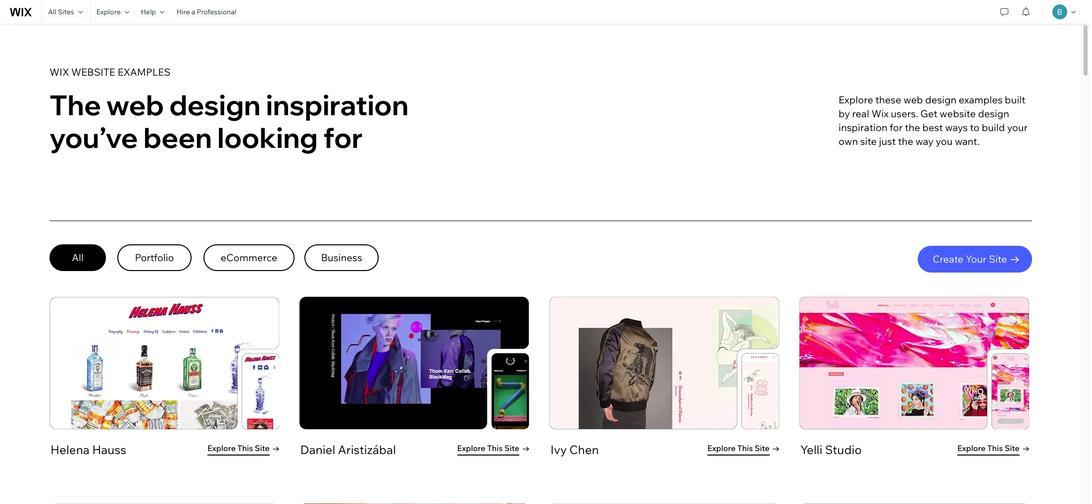 Task type: describe. For each thing, give the bounding box(es) containing it.
all
[[48, 7, 56, 16]]

a
[[192, 7, 195, 16]]

sites
[[58, 7, 74, 16]]

professional
[[197, 7, 236, 16]]



Task type: vqa. For each thing, say whether or not it's contained in the screenshot.
the Help button
yes



Task type: locate. For each thing, give the bounding box(es) containing it.
help button
[[135, 0, 171, 24]]

help
[[141, 7, 156, 16]]

all sites
[[48, 7, 74, 16]]

hire a professional
[[177, 7, 236, 16]]

explore
[[96, 7, 121, 16]]

hire a professional link
[[171, 0, 242, 24]]

hire
[[177, 7, 190, 16]]



